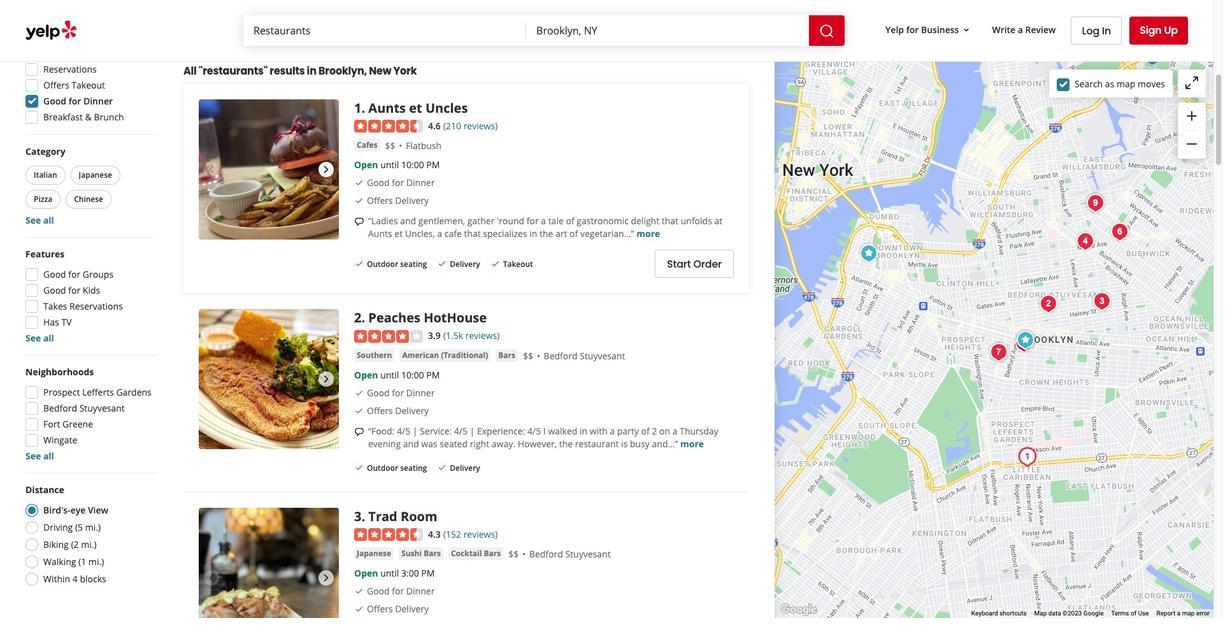 Task type: describe. For each thing, give the bounding box(es) containing it.
0 vertical spatial et
[[409, 99, 422, 116]]

error
[[1197, 610, 1211, 617]]

good up "ladies
[[367, 177, 390, 189]]

zoom out image
[[1185, 137, 1200, 152]]

google
[[1084, 610, 1104, 617]]

option group containing distance
[[22, 484, 158, 590]]

16 speech v2 image
[[354, 217, 365, 227]]

(1
[[78, 556, 86, 568]]

good up breakfast
[[43, 95, 66, 107]]

for down offers takeout
[[69, 95, 81, 107]]

and…"
[[652, 438, 678, 450]]

results
[[270, 64, 305, 78]]

(152 reviews) link
[[444, 527, 498, 541]]

specializes
[[483, 228, 528, 240]]

et inside "ladies and gentlemen, gather 'round for a tale of gastronomic delight that unfolds at aunts et uncles, a cafe that specializes in the art of vegetarian…"
[[395, 228, 403, 240]]

terms of use
[[1112, 610, 1150, 617]]

none field find
[[254, 24, 516, 38]]

good for dinner for 1
[[367, 177, 435, 189]]

3 16 checkmark v2 image from the top
[[354, 259, 365, 269]]

2 . peaches hothouse
[[354, 309, 487, 327]]

takes reservations
[[43, 300, 123, 312]]

'round
[[497, 215, 525, 227]]

unfolds
[[681, 215, 713, 227]]

"food: 4/5 | service: 4/5 | experience: 4/5  i walked in with a party of 2 on a thursday evening and was seated right away. however, the restaurant is busy and…"
[[368, 425, 719, 450]]

(1.5k reviews)
[[444, 330, 500, 342]]

delivery for hothouse
[[395, 405, 429, 417]]

1 all from the top
[[43, 214, 54, 226]]

fort
[[43, 418, 60, 430]]

1 vertical spatial reservations
[[70, 300, 123, 312]]

see all for good
[[25, 332, 54, 344]]

italian
[[34, 170, 57, 180]]

busy
[[630, 438, 650, 450]]

of inside "food: 4/5 | service: 4/5 | experience: 4/5  i walked in with a party of 2 on a thursday evening and was seated right away. however, the restaurant is busy and…"
[[642, 425, 650, 437]]

review
[[1026, 23, 1057, 35]]

good for kids
[[43, 284, 100, 296]]

4.3
[[428, 528, 441, 540]]

cafes link
[[354, 139, 380, 152]]

pizza
[[34, 194, 52, 205]]

has
[[43, 316, 59, 328]]

good down southern button on the left
[[367, 387, 390, 399]]

is
[[622, 438, 628, 450]]

offers takeout
[[43, 79, 105, 91]]

prospect lefferts gardens
[[43, 386, 152, 398]]

japanese for the bottommost japanese button
[[357, 548, 391, 559]]

map for error
[[1183, 610, 1196, 617]]

2 outdoor from the top
[[367, 463, 398, 474]]

1 | from the left
[[413, 425, 418, 437]]

sign up
[[1141, 23, 1179, 38]]

pm for hothouse
[[427, 369, 440, 381]]

southern link
[[354, 349, 395, 362]]

ras plant based image
[[988, 339, 1013, 365]]

search as map moves
[[1075, 77, 1166, 90]]

open for 2
[[354, 369, 378, 381]]

more link for aunts et uncles
[[637, 228, 661, 240]]

3.9 link
[[428, 329, 441, 343]]

bedford for 3 . trad room
[[530, 548, 563, 560]]

cocktail bars link
[[449, 548, 504, 560]]

good for dinner inside group
[[43, 95, 113, 107]]

gastronomic
[[577, 215, 629, 227]]

bird's-
[[43, 504, 71, 516]]

expand map image
[[1185, 75, 1200, 90]]

stuyvesant for 3 . trad room
[[566, 548, 611, 560]]

offers for 1
[[367, 195, 393, 207]]

the inside "food: 4/5 | service: 4/5 | experience: 4/5  i walked in with a party of 2 on a thursday evening and was seated right away. however, the restaurant is busy and…"
[[560, 438, 573, 450]]

cafe
[[445, 228, 462, 240]]

4.6 star rating image
[[354, 120, 423, 133]]

4.6 link
[[428, 118, 441, 132]]

trad
[[369, 508, 398, 525]]

reviews) for 1 . aunts et uncles
[[464, 120, 498, 132]]

2 16 checkmark v2 image from the top
[[354, 196, 365, 206]]

1 vertical spatial takeout
[[503, 259, 533, 269]]

american (traditional)
[[403, 350, 488, 361]]

uncles,
[[405, 228, 435, 240]]

1 outdoor seating from the top
[[367, 259, 427, 269]]

brooklyn,
[[319, 64, 367, 78]]

2 seating from the top
[[400, 463, 427, 474]]

map for moves
[[1117, 77, 1136, 90]]

&
[[85, 111, 92, 123]]

group containing neighborhoods
[[22, 366, 158, 463]]

data
[[1049, 610, 1062, 617]]

has tv
[[43, 316, 72, 328]]

keyboard
[[972, 610, 999, 617]]

all
[[184, 64, 197, 78]]

kids
[[83, 284, 100, 296]]

a inside write a review link
[[1019, 23, 1024, 35]]

1 vertical spatial japanese button
[[354, 548, 394, 560]]

"ladies and gentlemen, gather 'round for a tale of gastronomic delight that unfolds at aunts et uncles, a cafe that specializes in the art of vegetarian…"
[[368, 215, 723, 240]]

walking
[[43, 556, 76, 568]]

dinner for 1 . aunts et uncles
[[407, 177, 435, 189]]

american (traditional) link
[[400, 349, 491, 362]]

sushi
[[402, 548, 422, 559]]

0 horizontal spatial peaches hothouse image
[[199, 309, 339, 450]]

dinner inside group
[[83, 95, 113, 107]]

offers delivery for trad
[[367, 603, 429, 615]]

open until 3:00 pm
[[354, 567, 435, 580]]

zatar image
[[1108, 219, 1133, 244]]

chinese
[[74, 194, 103, 205]]

bedford for 2 . peaches hothouse
[[544, 350, 578, 362]]

next image for 2 . peaches hothouse
[[319, 372, 334, 387]]

$$ for et
[[385, 140, 396, 152]]

buntopia image
[[1073, 229, 1099, 254]]

sign
[[1141, 23, 1162, 38]]

flatbush
[[406, 140, 442, 152]]

0 horizontal spatial 2
[[354, 309, 362, 327]]

on
[[660, 425, 671, 437]]

cafes button
[[354, 139, 380, 152]]

takes
[[43, 300, 67, 312]]

peaches hothouse link
[[369, 309, 487, 327]]

wingate
[[43, 434, 77, 446]]

until for aunts
[[381, 159, 399, 171]]

delivery down cafe
[[450, 259, 480, 269]]

log in
[[1083, 23, 1112, 38]]

open for 3
[[354, 567, 378, 580]]

in inside "food: 4/5 | service: 4/5 | experience: 4/5  i walked in with a party of 2 on a thursday evening and was seated right away. however, the restaurant is busy and…"
[[580, 425, 588, 437]]

up
[[1165, 23, 1179, 38]]

good down features
[[43, 268, 66, 280]]

. for 3
[[362, 508, 365, 525]]

a left 'tale'
[[541, 215, 546, 227]]

forever thai image
[[1083, 190, 1109, 216]]

3:00
[[402, 567, 419, 580]]

sushi bars button
[[399, 548, 444, 560]]

for down the open until 3:00 pm
[[392, 585, 404, 597]]

however,
[[518, 438, 557, 450]]

good for dinner for 2
[[367, 387, 435, 399]]

i
[[544, 425, 546, 437]]

greene
[[62, 418, 93, 430]]

bedford stuyvesant for 3 . trad room
[[530, 548, 611, 560]]

16 checkmark v2 image down cafe
[[437, 259, 448, 269]]

gather
[[468, 215, 495, 227]]

peaches
[[369, 309, 421, 327]]

16 checkmark v2 image down the open until 3:00 pm
[[354, 604, 365, 614]]

4.3 star rating image
[[354, 529, 423, 541]]

sushi bars
[[402, 548, 441, 559]]

1 horizontal spatial peaches hothouse image
[[1036, 291, 1062, 316]]

more for 2 . peaches hothouse
[[681, 438, 704, 450]]

"ladies
[[368, 215, 398, 227]]

"food:
[[368, 425, 395, 437]]

slideshow element for 3
[[199, 508, 339, 618]]

next image
[[319, 162, 334, 177]]

16 chevron down v2 image
[[962, 25, 972, 35]]

1 vertical spatial stuyvesant
[[79, 402, 125, 414]]

as
[[1106, 77, 1115, 90]]

stuyvesant for 2 . peaches hothouse
[[580, 350, 626, 362]]

for inside 'yelp for business' "button"
[[907, 23, 919, 35]]

(1.5k reviews) link
[[444, 329, 500, 343]]

none field near
[[537, 24, 799, 38]]

dinner for 2 . peaches hothouse
[[407, 387, 435, 399]]

of left use
[[1131, 610, 1137, 617]]

2 4/5 from the left
[[454, 425, 468, 437]]

for inside "ladies and gentlemen, gather 'round for a tale of gastronomic delight that unfolds at aunts et uncles, a cafe that specializes in the art of vegetarian…"
[[527, 215, 539, 227]]

trad room link
[[369, 508, 438, 525]]

16 checkmark v2 image down seated at bottom
[[437, 463, 448, 473]]

good up takes
[[43, 284, 66, 296]]

2 | from the left
[[470, 425, 475, 437]]

southern
[[357, 350, 392, 361]]

all "restaurants" results in brooklyn, new york
[[184, 64, 417, 78]]

of right 'tale'
[[566, 215, 575, 227]]

3 4/5 from the left
[[528, 425, 541, 437]]

york
[[394, 64, 417, 78]]

terms of use link
[[1112, 610, 1150, 617]]

search image
[[820, 23, 835, 39]]

offers up breakfast
[[43, 79, 69, 91]]

see for prospect lefferts gardens
[[25, 450, 41, 462]]

aunts inside "ladies and gentlemen, gather 'round for a tale of gastronomic delight that unfolds at aunts et uncles, a cafe that specializes in the art of vegetarian…"
[[368, 228, 392, 240]]

until for trad
[[381, 567, 399, 580]]

until for peaches
[[381, 369, 399, 381]]

in inside "ladies and gentlemen, gather 'round for a tale of gastronomic delight that unfolds at aunts et uncles, a cafe that specializes in the art of vegetarian…"
[[530, 228, 538, 240]]

a right the on
[[673, 425, 678, 437]]

gardens
[[116, 386, 152, 398]]

was
[[422, 438, 438, 450]]

brunch
[[94, 111, 124, 123]]

good for groups
[[43, 268, 114, 280]]

neighborhoods
[[25, 366, 94, 378]]

0 horizontal spatial japanese button
[[71, 166, 120, 185]]

now
[[69, 31, 88, 43]]

mi.) for driving (5 mi.)
[[85, 521, 101, 534]]

1 vertical spatial bedford
[[43, 402, 77, 414]]

keyboard shortcuts button
[[972, 609, 1027, 618]]

uncles
[[426, 99, 468, 116]]



Task type: locate. For each thing, give the bounding box(es) containing it.
0 vertical spatial aunts
[[369, 99, 406, 116]]

pm for et
[[427, 159, 440, 171]]

et
[[409, 99, 422, 116], [395, 228, 403, 240]]

2 vertical spatial mi.)
[[89, 556, 104, 568]]

0 vertical spatial 2
[[354, 309, 362, 327]]

1 horizontal spatial |
[[470, 425, 475, 437]]

3 see all button from the top
[[25, 450, 54, 462]]

shortcuts
[[1000, 610, 1027, 617]]

2 vertical spatial see
[[25, 450, 41, 462]]

until
[[381, 159, 399, 171], [381, 369, 399, 381], [381, 567, 399, 580]]

10:00 for peaches
[[402, 369, 424, 381]]

2 until from the top
[[381, 369, 399, 381]]

delivery down seated at bottom
[[450, 463, 480, 474]]

offers delivery for aunts
[[367, 195, 429, 207]]

open down suggested
[[43, 31, 66, 43]]

group containing category
[[23, 145, 158, 227]]

2 vertical spatial $$
[[509, 548, 519, 560]]

1 vertical spatial map
[[1183, 610, 1196, 617]]

start order
[[667, 257, 722, 272]]

1 horizontal spatial more
[[681, 438, 704, 450]]

bars
[[499, 350, 516, 361], [424, 548, 441, 559], [484, 548, 501, 559]]

takeout inside group
[[72, 79, 105, 91]]

dinner for 3 . trad room
[[407, 585, 435, 597]]

previous image for 2
[[204, 372, 219, 387]]

2 vertical spatial bedford stuyvesant
[[530, 548, 611, 560]]

16 checkmark v2 image up 16 speech v2 image
[[354, 406, 365, 416]]

see all button for good for groups
[[25, 332, 54, 344]]

0 vertical spatial reservations
[[43, 63, 97, 75]]

. left peaches
[[362, 309, 365, 327]]

groups
[[83, 268, 114, 280]]

1 vertical spatial offers delivery
[[367, 405, 429, 417]]

1 horizontal spatial $$
[[509, 548, 519, 560]]

good for dinner down the american
[[367, 387, 435, 399]]

japanese inside group
[[79, 170, 112, 180]]

until left 3:00
[[381, 567, 399, 580]]

0 horizontal spatial more link
[[637, 228, 661, 240]]

1 vertical spatial bedford stuyvesant
[[43, 402, 125, 414]]

of right art
[[570, 228, 578, 240]]

3 slideshow element from the top
[[199, 508, 339, 618]]

japanese button up chinese
[[71, 166, 120, 185]]

next image
[[319, 372, 334, 387], [319, 570, 334, 586]]

1 10:00 from the top
[[402, 159, 424, 171]]

offers delivery up "ladies
[[367, 195, 429, 207]]

reviews) for 2 . peaches hothouse
[[466, 330, 500, 342]]

a
[[1019, 23, 1024, 35], [541, 215, 546, 227], [438, 228, 442, 240], [610, 425, 615, 437], [673, 425, 678, 437], [1178, 610, 1181, 617]]

0 vertical spatial seating
[[400, 259, 427, 269]]

cocktail bars
[[451, 548, 501, 559]]

bars link
[[496, 349, 518, 362]]

for up 'good for kids'
[[68, 268, 80, 280]]

mi.) right (1
[[89, 556, 104, 568]]

1 vertical spatial 2
[[652, 425, 657, 437]]

takeout down specializes on the top
[[503, 259, 533, 269]]

more down the thursday
[[681, 438, 704, 450]]

the
[[540, 228, 554, 240], [560, 438, 573, 450]]

1 vertical spatial outdoor
[[367, 463, 398, 474]]

1
[[354, 99, 362, 116]]

forever thai image
[[1083, 190, 1109, 216]]

2 vertical spatial offers delivery
[[367, 603, 429, 615]]

see for good for groups
[[25, 332, 41, 344]]

1 open until 10:00 pm from the top
[[354, 159, 440, 171]]

1 vertical spatial reviews)
[[466, 330, 500, 342]]

1 vertical spatial see
[[25, 332, 41, 344]]

1 vertical spatial 10:00
[[402, 369, 424, 381]]

bars for cocktail bars
[[484, 548, 501, 559]]

map data ©2023 google
[[1035, 610, 1104, 617]]

all
[[43, 214, 54, 226], [43, 332, 54, 344], [43, 450, 54, 462]]

offers for 3
[[367, 603, 393, 615]]

open down cafes link
[[354, 159, 378, 171]]

4 16 checkmark v2 image from the top
[[354, 406, 365, 416]]

offers for 2
[[367, 405, 393, 417]]

2 horizontal spatial 4/5
[[528, 425, 541, 437]]

4/5 right "food:
[[397, 425, 411, 437]]

0 vertical spatial .
[[362, 99, 365, 116]]

2 vertical spatial see all
[[25, 450, 54, 462]]

2 slideshow element from the top
[[199, 309, 339, 450]]

new
[[369, 64, 392, 78]]

pm down the american (traditional) link
[[427, 369, 440, 381]]

1 vertical spatial trad room image
[[199, 508, 339, 618]]

open for 1
[[354, 159, 378, 171]]

1 16 checkmark v2 image from the top
[[354, 178, 365, 188]]

cocktail
[[451, 548, 482, 559]]

open down southern 'link'
[[354, 369, 378, 381]]

1 see all button from the top
[[25, 214, 54, 226]]

1 horizontal spatial japanese button
[[354, 548, 394, 560]]

16 checkmark v2 image up 16 speech v2 image
[[354, 388, 365, 398]]

biking
[[43, 539, 69, 551]]

service:
[[420, 425, 452, 437]]

2 vertical spatial bedford
[[530, 548, 563, 560]]

and inside "ladies and gentlemen, gather 'round for a tale of gastronomic delight that unfolds at aunts et uncles, a cafe that specializes in the art of vegetarian…"
[[400, 215, 416, 227]]

reviews) up cocktail bars
[[464, 528, 498, 540]]

outdoor down evening
[[367, 463, 398, 474]]

0 horizontal spatial et
[[395, 228, 403, 240]]

0 vertical spatial and
[[400, 215, 416, 227]]

more link
[[637, 228, 661, 240], [681, 438, 704, 450]]

offers delivery down the open until 3:00 pm
[[367, 603, 429, 615]]

3 see from the top
[[25, 450, 41, 462]]

2 left the on
[[652, 425, 657, 437]]

bars down (1.5k reviews)
[[499, 350, 516, 361]]

see all button for prospect lefferts gardens
[[25, 450, 54, 462]]

0 vertical spatial pm
[[427, 159, 440, 171]]

in
[[307, 64, 317, 78], [530, 228, 538, 240], [580, 425, 588, 437]]

pm for room
[[422, 567, 435, 580]]

mi.) for biking (2 mi.)
[[81, 539, 97, 551]]

10:00 for aunts
[[402, 159, 424, 171]]

pm
[[427, 159, 440, 171], [427, 369, 440, 381], [422, 567, 435, 580]]

evening
[[368, 438, 401, 450]]

1 vertical spatial and
[[403, 438, 419, 450]]

reservations down kids
[[70, 300, 123, 312]]

0 horizontal spatial japanese
[[79, 170, 112, 180]]

1 horizontal spatial more link
[[681, 438, 704, 450]]

3 all from the top
[[43, 450, 54, 462]]

in right results
[[307, 64, 317, 78]]

vegetarian…"
[[581, 228, 635, 240]]

map region
[[663, 1, 1224, 618]]

offers
[[43, 79, 69, 91], [367, 195, 393, 207], [367, 405, 393, 417], [367, 603, 393, 615]]

1 until from the top
[[381, 159, 399, 171]]

offers up "food:
[[367, 405, 393, 417]]

outdoor down "ladies
[[367, 259, 398, 269]]

2 see all from the top
[[25, 332, 54, 344]]

reservations up offers takeout
[[43, 63, 97, 75]]

16 checkmark v2 image
[[354, 178, 365, 188], [354, 196, 365, 206], [354, 259, 365, 269], [354, 406, 365, 416], [354, 586, 365, 597]]

1 outdoor from the top
[[367, 259, 398, 269]]

None field
[[254, 24, 516, 38], [537, 24, 799, 38]]

0 vertical spatial open until 10:00 pm
[[354, 159, 440, 171]]

see all
[[25, 214, 54, 226], [25, 332, 54, 344], [25, 450, 54, 462]]

bars inside "cocktail bars" button
[[484, 548, 501, 559]]

2 horizontal spatial $$
[[523, 350, 534, 362]]

at
[[715, 215, 723, 227]]

mi.) right "(2"
[[81, 539, 97, 551]]

sushi bars link
[[399, 548, 444, 560]]

pm down the flatbush
[[427, 159, 440, 171]]

0 vertical spatial 10:00
[[402, 159, 424, 171]]

that right delight
[[662, 215, 679, 227]]

delivery for et
[[395, 195, 429, 207]]

gentlemen,
[[419, 215, 465, 227]]

delivery up uncles,
[[395, 195, 429, 207]]

| up right at the left of page
[[470, 425, 475, 437]]

4
[[73, 573, 78, 585]]

for right 'round
[[527, 215, 539, 227]]

0 vertical spatial all
[[43, 214, 54, 226]]

1 vertical spatial until
[[381, 369, 399, 381]]

and up uncles,
[[400, 215, 416, 227]]

for up "ladies
[[392, 177, 404, 189]]

group
[[22, 11, 158, 127], [1179, 103, 1207, 159], [23, 145, 158, 227], [22, 248, 158, 345], [22, 366, 158, 463]]

0 vertical spatial that
[[662, 215, 679, 227]]

2 vertical spatial .
[[362, 508, 365, 525]]

driving (5 mi.)
[[43, 521, 101, 534]]

art
[[556, 228, 568, 240]]

all for prospect lefferts gardens
[[43, 450, 54, 462]]

order
[[694, 257, 722, 272]]

category
[[25, 145, 65, 157]]

mi.) for walking (1 mi.)
[[89, 556, 104, 568]]

good for dinner for 3
[[367, 585, 435, 597]]

delivery for room
[[395, 603, 429, 615]]

1 horizontal spatial in
[[530, 228, 538, 240]]

1 see all from the top
[[25, 214, 54, 226]]

aunts down "ladies
[[368, 228, 392, 240]]

slideshow element for 2
[[199, 309, 339, 450]]

previous image
[[204, 162, 219, 177], [204, 372, 219, 387]]

room
[[401, 508, 438, 525]]

0 horizontal spatial $$
[[385, 140, 396, 152]]

blocks
[[80, 573, 106, 585]]

for up "food:
[[392, 387, 404, 399]]

0 vertical spatial next image
[[319, 372, 334, 387]]

| left service:
[[413, 425, 418, 437]]

good for dinner down offers takeout
[[43, 95, 113, 107]]

japanese up chinese
[[79, 170, 112, 180]]

more link down the thursday
[[681, 438, 704, 450]]

group containing features
[[22, 248, 158, 345]]

©2023
[[1063, 610, 1083, 617]]

. for 1
[[362, 99, 365, 116]]

1 vertical spatial the
[[560, 438, 573, 450]]

3 offers delivery from the top
[[367, 603, 429, 615]]

10:00 down the flatbush
[[402, 159, 424, 171]]

1 vertical spatial outdoor seating
[[367, 463, 427, 474]]

0 vertical spatial reviews)
[[464, 120, 498, 132]]

0 horizontal spatial that
[[464, 228, 481, 240]]

option group
[[22, 484, 158, 590]]

view
[[88, 504, 108, 516]]

map left error
[[1183, 610, 1196, 617]]

trad room image inside map region
[[1090, 288, 1115, 314]]

aunts et uncles image
[[1015, 444, 1041, 469]]

offers delivery up "food:
[[367, 405, 429, 417]]

bars for sushi bars
[[424, 548, 441, 559]]

16 speech v2 image
[[354, 427, 365, 437]]

1 vertical spatial see all
[[25, 332, 54, 344]]

see all down wingate
[[25, 450, 54, 462]]

open until 10:00 pm for peaches
[[354, 369, 440, 381]]

16 checkmark v2 image down the cafes button
[[354, 178, 365, 188]]

1 vertical spatial that
[[464, 228, 481, 240]]

0 horizontal spatial more
[[637, 228, 661, 240]]

yelp for business
[[886, 23, 960, 35]]

dinner up & at the top left of the page
[[83, 95, 113, 107]]

reviews) for 3 . trad room
[[464, 528, 498, 540]]

1 horizontal spatial trad room image
[[1090, 288, 1115, 314]]

2 all from the top
[[43, 332, 54, 344]]

bedford stuyvesant
[[544, 350, 626, 362], [43, 402, 125, 414], [530, 548, 611, 560]]

japanese link
[[354, 548, 394, 560]]

$$ right "cocktail bars" button
[[509, 548, 519, 560]]

1 vertical spatial seating
[[400, 463, 427, 474]]

3 until from the top
[[381, 567, 399, 580]]

2 next image from the top
[[319, 570, 334, 586]]

walked
[[548, 425, 578, 437]]

more link for peaches hothouse
[[681, 438, 704, 450]]

previous image for 1
[[204, 162, 219, 177]]

0 vertical spatial see
[[25, 214, 41, 226]]

map
[[1035, 610, 1048, 617]]

more for 1 . aunts et uncles
[[637, 228, 661, 240]]

(1.5k
[[444, 330, 463, 342]]

see up neighborhoods
[[25, 332, 41, 344]]

2 outdoor seating from the top
[[367, 463, 427, 474]]

1 horizontal spatial 2
[[652, 425, 657, 437]]

cocktail bars button
[[449, 548, 504, 560]]

1 vertical spatial more
[[681, 438, 704, 450]]

1 none field from the left
[[254, 24, 516, 38]]

and left was
[[403, 438, 419, 450]]

takeout up & at the top left of the page
[[72, 79, 105, 91]]

2 previous image from the top
[[204, 372, 219, 387]]

good down the open until 3:00 pm
[[367, 585, 390, 597]]

16 checkmark v2 image
[[437, 259, 448, 269], [491, 259, 501, 269], [354, 388, 365, 398], [354, 463, 365, 473], [437, 463, 448, 473], [354, 604, 365, 614]]

cafes
[[357, 140, 378, 151]]

0 vertical spatial takeout
[[72, 79, 105, 91]]

4/5 up seated at bottom
[[454, 425, 468, 437]]

offers delivery for peaches
[[367, 405, 429, 417]]

2 vertical spatial see all button
[[25, 450, 54, 462]]

bars button
[[496, 349, 518, 362]]

1 aunts from the top
[[369, 99, 406, 116]]

see all for prospect
[[25, 450, 54, 462]]

map
[[1117, 77, 1136, 90], [1183, 610, 1196, 617]]

16 checkmark v2 image down specializes on the top
[[491, 259, 501, 269]]

4.6
[[428, 120, 441, 132]]

1 slideshow element from the top
[[199, 99, 339, 240]]

1 horizontal spatial 4/5
[[454, 425, 468, 437]]

0 horizontal spatial the
[[540, 228, 554, 240]]

$$ down 4.6 star rating image
[[385, 140, 396, 152]]

0 horizontal spatial none field
[[254, 24, 516, 38]]

2 vertical spatial all
[[43, 450, 54, 462]]

0 vertical spatial mi.)
[[85, 521, 101, 534]]

0 horizontal spatial |
[[413, 425, 418, 437]]

et left uncles
[[409, 99, 422, 116]]

delivery up service:
[[395, 405, 429, 417]]

2 aunts from the top
[[368, 228, 392, 240]]

la ñapa image
[[1013, 327, 1039, 353]]

0 vertical spatial outdoor
[[367, 259, 398, 269]]

2 see from the top
[[25, 332, 41, 344]]

trad room image
[[1090, 288, 1115, 314], [199, 508, 339, 618]]

1 offers delivery from the top
[[367, 195, 429, 207]]

0 horizontal spatial takeout
[[72, 79, 105, 91]]

2 open until 10:00 pm from the top
[[354, 369, 440, 381]]

$$ right bars button
[[523, 350, 534, 362]]

Near text field
[[537, 24, 799, 38]]

search
[[1075, 77, 1104, 90]]

3.9
[[428, 330, 441, 342]]

that down gather
[[464, 228, 481, 240]]

mi.) right (5
[[85, 521, 101, 534]]

delight
[[631, 215, 660, 227]]

3 see all from the top
[[25, 450, 54, 462]]

0 horizontal spatial map
[[1117, 77, 1136, 90]]

bars inside bars button
[[499, 350, 516, 361]]

2 none field from the left
[[537, 24, 799, 38]]

1 horizontal spatial the
[[560, 438, 573, 450]]

0 vertical spatial japanese
[[79, 170, 112, 180]]

previous image
[[204, 570, 219, 586]]

0 horizontal spatial in
[[307, 64, 317, 78]]

eye
[[71, 504, 86, 516]]

map right as
[[1117, 77, 1136, 90]]

seated
[[440, 438, 468, 450]]

None search field
[[244, 15, 848, 46]]

aunts
[[369, 99, 406, 116], [368, 228, 392, 240]]

japanese for the leftmost japanese button
[[79, 170, 112, 180]]

a right with
[[610, 425, 615, 437]]

(2
[[71, 539, 79, 551]]

1 vertical spatial next image
[[319, 570, 334, 586]]

la ñapa image
[[1013, 327, 1039, 353]]

1 4/5 from the left
[[397, 425, 411, 437]]

seating down was
[[400, 463, 427, 474]]

bars inside 'sushi bars' button
[[424, 548, 441, 559]]

3.9 star rating image
[[354, 330, 423, 343]]

2 . from the top
[[362, 309, 365, 327]]

bedford stuyvesant for 2 . peaches hothouse
[[544, 350, 626, 362]]

a right report
[[1178, 610, 1181, 617]]

fort greene
[[43, 418, 93, 430]]

open until 10:00 pm for aunts
[[354, 159, 440, 171]]

see all down pizza button
[[25, 214, 54, 226]]

tv
[[61, 316, 72, 328]]

2 vertical spatial stuyvesant
[[566, 548, 611, 560]]

16 checkmark v2 image down 16 speech v2 image
[[354, 463, 365, 473]]

the ryerson image
[[1012, 331, 1037, 356]]

4/5
[[397, 425, 411, 437], [454, 425, 468, 437], [528, 425, 541, 437]]

see
[[25, 214, 41, 226], [25, 332, 41, 344], [25, 450, 41, 462]]

open until 10:00 pm down the flatbush
[[354, 159, 440, 171]]

the down walked
[[560, 438, 573, 450]]

and inside "food: 4/5 | service: 4/5 | experience: 4/5  i walked in with a party of 2 on a thursday evening and was seated right away. however, the restaurant is busy and…"
[[403, 438, 419, 450]]

away.
[[492, 438, 516, 450]]

1 vertical spatial more link
[[681, 438, 704, 450]]

2 see all button from the top
[[25, 332, 54, 344]]

$$ for room
[[509, 548, 519, 560]]

0 vertical spatial see all button
[[25, 214, 54, 226]]

2 inside "food: 4/5 | service: 4/5 | experience: 4/5  i walked in with a party of 2 on a thursday evening and was seated right away. however, the restaurant is busy and…"
[[652, 425, 657, 437]]

1 vertical spatial et
[[395, 228, 403, 240]]

restaurant
[[576, 438, 619, 450]]

1 horizontal spatial takeout
[[503, 259, 533, 269]]

0 vertical spatial more link
[[637, 228, 661, 240]]

1 previous image from the top
[[204, 162, 219, 177]]

1 vertical spatial pm
[[427, 369, 440, 381]]

0 vertical spatial the
[[540, 228, 554, 240]]

a down gentlemen,
[[438, 228, 442, 240]]

1 vertical spatial in
[[530, 228, 538, 240]]

3 . from the top
[[362, 508, 365, 525]]

1 vertical spatial open until 10:00 pm
[[354, 369, 440, 381]]

2 vertical spatial in
[[580, 425, 588, 437]]

group containing suggested
[[22, 11, 158, 127]]

$$ for hothouse
[[523, 350, 534, 362]]

write a review link
[[988, 18, 1062, 41]]

1 seating from the top
[[400, 259, 427, 269]]

good for dinner up "ladies
[[367, 177, 435, 189]]

offers up "ladies
[[367, 195, 393, 207]]

Find text field
[[254, 24, 516, 38]]

3 . trad room
[[354, 508, 438, 525]]

1 vertical spatial japanese
[[357, 548, 391, 559]]

"restaurants"
[[199, 64, 268, 78]]

that
[[662, 215, 679, 227], [464, 228, 481, 240]]

seating down uncles,
[[400, 259, 427, 269]]

1 horizontal spatial et
[[409, 99, 422, 116]]

2
[[354, 309, 362, 327], [652, 425, 657, 437]]

see all button down pizza button
[[25, 214, 54, 226]]

reservations
[[43, 63, 97, 75], [70, 300, 123, 312]]

dinner down 3:00
[[407, 585, 435, 597]]

5 16 checkmark v2 image from the top
[[354, 586, 365, 597]]

2 10:00 from the top
[[402, 369, 424, 381]]

zoom in image
[[1185, 108, 1200, 123]]

. left trad
[[362, 508, 365, 525]]

more link down delight
[[637, 228, 661, 240]]

2 horizontal spatial in
[[580, 425, 588, 437]]

(210 reviews) link
[[444, 118, 498, 132]]

0 vertical spatial outdoor seating
[[367, 259, 427, 269]]

0 vertical spatial map
[[1117, 77, 1136, 90]]

peaches hothouse image
[[1036, 291, 1062, 316], [199, 309, 339, 450]]

bars right cocktail
[[484, 548, 501, 559]]

more down delight
[[637, 228, 661, 240]]

tale
[[549, 215, 564, 227]]

all for good for groups
[[43, 332, 54, 344]]

report
[[1157, 610, 1176, 617]]

0 vertical spatial in
[[307, 64, 317, 78]]

until down southern 'link'
[[381, 369, 399, 381]]

all down pizza button
[[43, 214, 54, 226]]

1 horizontal spatial that
[[662, 215, 679, 227]]

1 see from the top
[[25, 214, 41, 226]]

biking (2 mi.)
[[43, 539, 97, 551]]

(210 reviews)
[[444, 120, 498, 132]]

in left with
[[580, 425, 588, 437]]

. for 2
[[362, 309, 365, 327]]

open inside group
[[43, 31, 66, 43]]

outdoor seating down evening
[[367, 463, 427, 474]]

takeout
[[72, 79, 105, 91], [503, 259, 533, 269]]

1 horizontal spatial none field
[[537, 24, 799, 38]]

2 vertical spatial until
[[381, 567, 399, 580]]

pm right 3:00
[[422, 567, 435, 580]]

within 4 blocks
[[43, 573, 106, 585]]

for
[[907, 23, 919, 35], [69, 95, 81, 107], [392, 177, 404, 189], [527, 215, 539, 227], [68, 268, 80, 280], [68, 284, 80, 296], [392, 387, 404, 399], [392, 585, 404, 597]]

the inside "ladies and gentlemen, gather 'round for a tale of gastronomic delight that unfolds at aunts et uncles, a cafe that specializes in the art of vegetarian…"
[[540, 228, 554, 240]]

all down the has
[[43, 332, 54, 344]]

1 vertical spatial $$
[[523, 350, 534, 362]]

slideshow element
[[199, 99, 339, 240], [199, 309, 339, 450], [199, 508, 339, 618]]

curry heights image
[[856, 241, 882, 266]]

0 vertical spatial previous image
[[204, 162, 219, 177]]

1 . from the top
[[362, 99, 365, 116]]

driving
[[43, 521, 73, 534]]

google image
[[778, 602, 820, 618]]

aunts et uncles image
[[199, 99, 339, 240]]

2 offers delivery from the top
[[367, 405, 429, 417]]

0 vertical spatial bedford stuyvesant
[[544, 350, 626, 362]]

1 horizontal spatial map
[[1183, 610, 1196, 617]]

report a map error link
[[1157, 610, 1211, 617]]

dinner down the american
[[407, 387, 435, 399]]

chavela's image
[[986, 339, 1012, 365]]

for down good for groups
[[68, 284, 80, 296]]

slideshow element for 1
[[199, 99, 339, 240]]

1 next image from the top
[[319, 372, 334, 387]]

open now
[[43, 31, 88, 43]]

see all down the has
[[25, 332, 54, 344]]

of
[[566, 215, 575, 227], [570, 228, 578, 240], [642, 425, 650, 437], [1131, 610, 1137, 617]]

next image for 3 . trad room
[[319, 570, 334, 586]]

more
[[637, 228, 661, 240], [681, 438, 704, 450]]



Task type: vqa. For each thing, say whether or not it's contained in the screenshot.
(210 reviews)
yes



